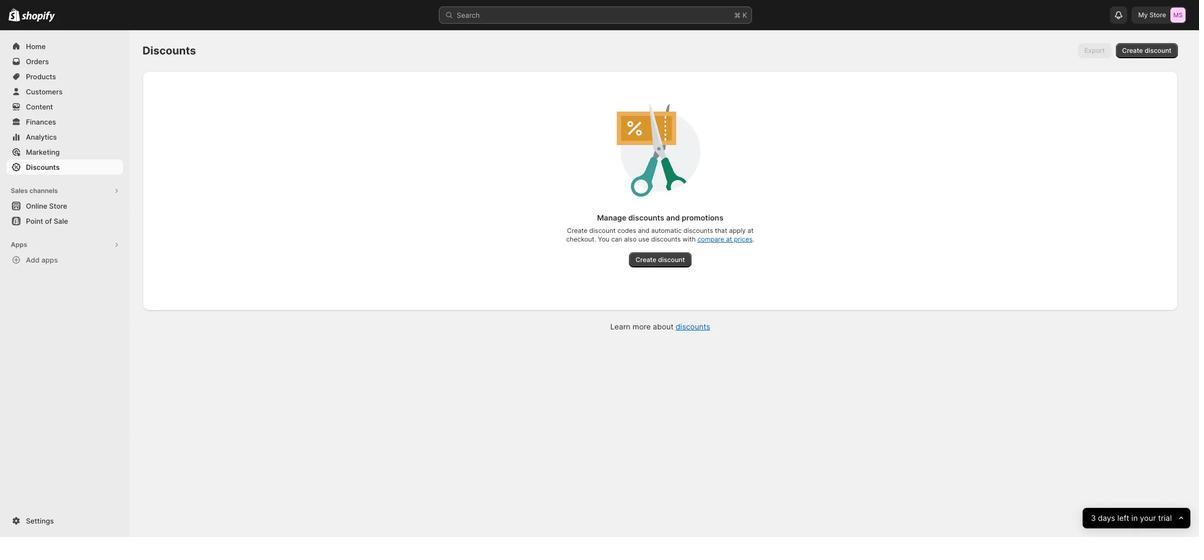 Task type: vqa. For each thing, say whether or not it's contained in the screenshot.
My Storee image
no



Task type: locate. For each thing, give the bounding box(es) containing it.
⌘ k
[[734, 11, 747, 19]]

learn more about discounts
[[610, 322, 710, 332]]

at down that
[[726, 235, 732, 244]]

compare
[[698, 235, 724, 244]]

at inside create discount codes and automatic discounts that apply at checkout. you can also use discounts with
[[748, 227, 754, 235]]

0 vertical spatial at
[[748, 227, 754, 235]]

create
[[1122, 46, 1143, 55], [567, 227, 588, 235], [636, 256, 656, 264]]

marketing
[[26, 148, 60, 157]]

sales channels button
[[6, 184, 123, 199]]

days
[[1098, 514, 1116, 524]]

1 vertical spatial create discount
[[636, 256, 685, 264]]

1 horizontal spatial create discount button
[[1116, 43, 1178, 58]]

create discount for create discount button to the left
[[636, 256, 685, 264]]

create for create discount button to the left
[[636, 256, 656, 264]]

create discount button down create discount codes and automatic discounts that apply at checkout. you can also use discounts with
[[629, 253, 692, 268]]

codes
[[618, 227, 636, 235]]

discounts
[[143, 44, 196, 57], [26, 163, 60, 172]]

orders
[[26, 57, 49, 66]]

create up "checkout."
[[567, 227, 588, 235]]

1 horizontal spatial and
[[666, 213, 680, 222]]

home link
[[6, 39, 123, 54]]

create discount button down my
[[1116, 43, 1178, 58]]

1 horizontal spatial create discount
[[1122, 46, 1172, 55]]

also
[[624, 235, 637, 244]]

discount down the my store
[[1145, 46, 1172, 55]]

discounts link
[[6, 160, 123, 175]]

0 vertical spatial store
[[1150, 11, 1166, 19]]

0 vertical spatial create discount button
[[1116, 43, 1178, 58]]

1 vertical spatial discount
[[589, 227, 616, 235]]

discounts
[[628, 213, 664, 222], [684, 227, 713, 235], [651, 235, 681, 244], [676, 322, 710, 332]]

store right my
[[1150, 11, 1166, 19]]

apps
[[11, 241, 27, 249]]

of
[[45, 217, 52, 226]]

and
[[666, 213, 680, 222], [638, 227, 650, 235]]

products link
[[6, 69, 123, 84]]

2 horizontal spatial discount
[[1145, 46, 1172, 55]]

and up automatic at the top right of page
[[666, 213, 680, 222]]

create inside create discount codes and automatic discounts that apply at checkout. you can also use discounts with
[[567, 227, 588, 235]]

0 vertical spatial create
[[1122, 46, 1143, 55]]

content link
[[6, 99, 123, 114]]

discount
[[1145, 46, 1172, 55], [589, 227, 616, 235], [658, 256, 685, 264]]

1 horizontal spatial create
[[636, 256, 656, 264]]

1 vertical spatial create discount button
[[629, 253, 692, 268]]

0 horizontal spatial create
[[567, 227, 588, 235]]

discount inside create discount codes and automatic discounts that apply at checkout. you can also use discounts with
[[589, 227, 616, 235]]

store up sale
[[49, 202, 67, 211]]

0 horizontal spatial at
[[726, 235, 732, 244]]

2 horizontal spatial create
[[1122, 46, 1143, 55]]

create down use
[[636, 256, 656, 264]]

0 horizontal spatial store
[[49, 202, 67, 211]]

automatic
[[651, 227, 682, 235]]

⌘
[[734, 11, 741, 19]]

create down my
[[1122, 46, 1143, 55]]

1 vertical spatial create
[[567, 227, 588, 235]]

0 horizontal spatial discount
[[589, 227, 616, 235]]

1 vertical spatial store
[[49, 202, 67, 211]]

2 vertical spatial discount
[[658, 256, 685, 264]]

checkout.
[[566, 235, 596, 244]]

1 vertical spatial discounts
[[26, 163, 60, 172]]

create discount down my
[[1122, 46, 1172, 55]]

0 vertical spatial and
[[666, 213, 680, 222]]

1 horizontal spatial discounts
[[143, 44, 196, 57]]

0 vertical spatial create discount
[[1122, 46, 1172, 55]]

your
[[1140, 514, 1156, 524]]

0 horizontal spatial create discount
[[636, 256, 685, 264]]

left
[[1118, 514, 1130, 524]]

discounts up use
[[628, 213, 664, 222]]

store inside button
[[49, 202, 67, 211]]

point of sale link
[[6, 214, 123, 229]]

create discount codes and automatic discounts that apply at checkout. you can also use discounts with
[[566, 227, 754, 244]]

0 vertical spatial discount
[[1145, 46, 1172, 55]]

0 horizontal spatial create discount button
[[629, 253, 692, 268]]

store
[[1150, 11, 1166, 19], [49, 202, 67, 211]]

manage discounts and promotions
[[597, 213, 724, 222]]

1 horizontal spatial discount
[[658, 256, 685, 264]]

settings
[[26, 517, 54, 526]]

at
[[748, 227, 754, 235], [726, 235, 732, 244]]

1 horizontal spatial at
[[748, 227, 754, 235]]

create discount button
[[1116, 43, 1178, 58], [629, 253, 692, 268]]

store for my store
[[1150, 11, 1166, 19]]

sales
[[11, 187, 28, 195]]

0 horizontal spatial discounts
[[26, 163, 60, 172]]

my store
[[1138, 11, 1166, 19]]

1 vertical spatial and
[[638, 227, 650, 235]]

and up use
[[638, 227, 650, 235]]

2 vertical spatial create
[[636, 256, 656, 264]]

discount down with
[[658, 256, 685, 264]]

finances
[[26, 118, 56, 126]]

customers
[[26, 87, 63, 96]]

discounts right about
[[676, 322, 710, 332]]

discount up you
[[589, 227, 616, 235]]

my
[[1138, 11, 1148, 19]]

at up .
[[748, 227, 754, 235]]

promotions
[[682, 213, 724, 222]]

create discount
[[1122, 46, 1172, 55], [636, 256, 685, 264]]

apps button
[[6, 238, 123, 253]]

online store button
[[0, 199, 130, 214]]

1 horizontal spatial store
[[1150, 11, 1166, 19]]

online store link
[[6, 199, 123, 214]]

create discount down create discount codes and automatic discounts that apply at checkout. you can also use discounts with
[[636, 256, 685, 264]]

content
[[26, 103, 53, 111]]

and inside create discount codes and automatic discounts that apply at checkout. you can also use discounts with
[[638, 227, 650, 235]]

0 horizontal spatial and
[[638, 227, 650, 235]]

more
[[633, 322, 651, 332]]

apps
[[41, 256, 58, 265]]

analytics link
[[6, 130, 123, 145]]



Task type: describe. For each thing, give the bounding box(es) containing it.
3 days left in your trial button
[[1083, 509, 1191, 529]]

finances link
[[6, 114, 123, 130]]

create for the top create discount button
[[1122, 46, 1143, 55]]

sales channels
[[11, 187, 58, 195]]

compare at prices link
[[698, 235, 753, 244]]

shopify image
[[22, 11, 55, 22]]

search
[[457, 11, 480, 19]]

use
[[638, 235, 649, 244]]

point of sale
[[26, 217, 68, 226]]

create discount for the top create discount button
[[1122, 46, 1172, 55]]

point of sale button
[[0, 214, 130, 229]]

compare at prices .
[[698, 235, 754, 244]]

orders link
[[6, 54, 123, 69]]

in
[[1132, 514, 1138, 524]]

home
[[26, 42, 46, 51]]

settings link
[[6, 514, 123, 529]]

analytics
[[26, 133, 57, 141]]

can
[[611, 235, 622, 244]]

add
[[26, 256, 40, 265]]

discount for the top create discount button
[[1145, 46, 1172, 55]]

export
[[1085, 46, 1105, 55]]

trial
[[1158, 514, 1172, 524]]

with
[[683, 235, 696, 244]]

that
[[715, 227, 727, 235]]

marketing link
[[6, 145, 123, 160]]

store for online store
[[49, 202, 67, 211]]

1 vertical spatial at
[[726, 235, 732, 244]]

you
[[598, 235, 609, 244]]

3
[[1091, 514, 1096, 524]]

manage
[[597, 213, 626, 222]]

my store image
[[1171, 8, 1186, 23]]

shopify image
[[9, 9, 20, 22]]

k
[[743, 11, 747, 19]]

discounts down automatic at the top right of page
[[651, 235, 681, 244]]

sale
[[54, 217, 68, 226]]

apply
[[729, 227, 746, 235]]

add apps button
[[6, 253, 123, 268]]

online
[[26, 202, 47, 211]]

discounts link
[[676, 322, 710, 332]]

learn
[[610, 322, 631, 332]]

3 days left in your trial
[[1091, 514, 1172, 524]]

about
[[653, 322, 674, 332]]

customers link
[[6, 84, 123, 99]]

discounts up with
[[684, 227, 713, 235]]

online store
[[26, 202, 67, 211]]

prices
[[734, 235, 753, 244]]

channels
[[29, 187, 58, 195]]

add apps
[[26, 256, 58, 265]]

products
[[26, 72, 56, 81]]

.
[[753, 235, 754, 244]]

discount for create discount button to the left
[[658, 256, 685, 264]]

0 vertical spatial discounts
[[143, 44, 196, 57]]

point
[[26, 217, 43, 226]]

export button
[[1078, 43, 1112, 58]]



